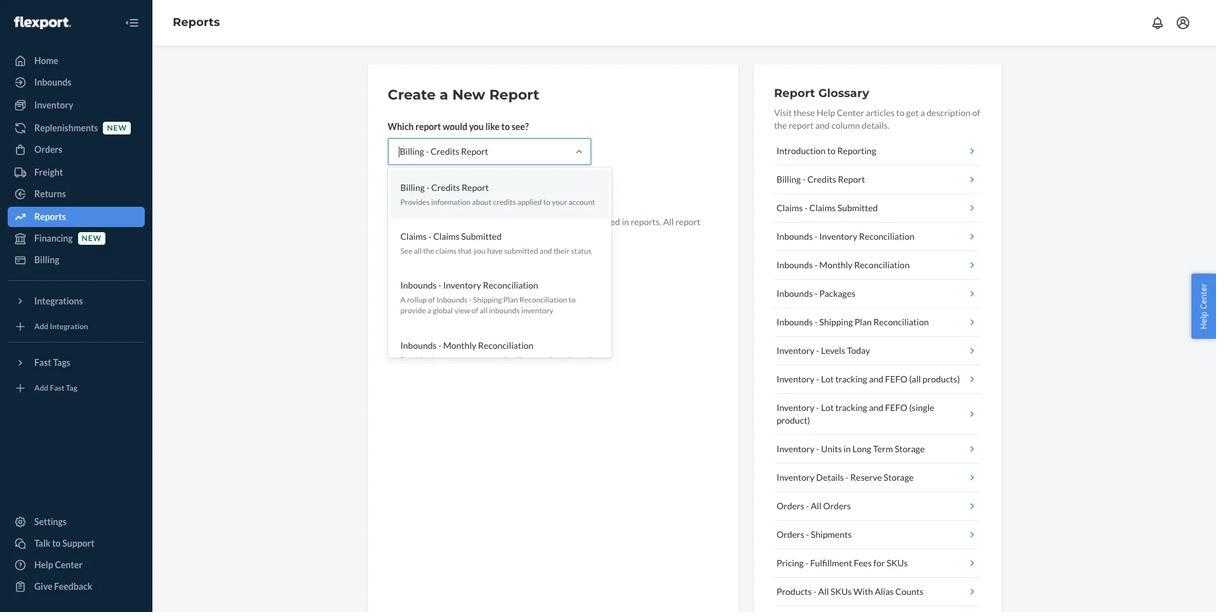 Task type: describe. For each thing, give the bounding box(es) containing it.
selected
[[543, 355, 571, 365]]

- down inbounds - packages
[[815, 317, 818, 328]]

it
[[388, 217, 394, 227]]

provides for billing
[[400, 197, 430, 207]]

and inside visit these help center articles to get a description of the report and column details.
[[815, 120, 830, 131]]

counts
[[895, 587, 924, 598]]

0 vertical spatial reports link
[[173, 15, 220, 29]]

fast tags
[[34, 358, 70, 368]]

give
[[34, 582, 52, 592]]

open account menu image
[[1175, 15, 1191, 30]]

new
[[452, 86, 485, 104]]

products
[[777, 587, 812, 598]]

support
[[62, 539, 94, 549]]

create report
[[398, 187, 454, 198]]

shipments
[[811, 530, 852, 540]]

report inside it may take up to 2 hours for new information to be reflected in reports. all report time fields are in universal time (utc).
[[675, 217, 700, 227]]

reconciliation for inbounds - inventory reconciliation
[[859, 231, 914, 242]]

would
[[443, 121, 467, 132]]

information inside it may take up to 2 hours for new information to be reflected in reports. all report time fields are in universal time (utc).
[[516, 217, 562, 227]]

credits inside button
[[807, 174, 836, 185]]

flexport logo image
[[14, 16, 71, 29]]

talk
[[34, 539, 50, 549]]

inbounds - inventory reconciliation button
[[774, 223, 981, 251]]

- right 'products'
[[813, 587, 817, 598]]

inbounds
[[489, 306, 520, 316]]

claims - claims submitted button
[[774, 194, 981, 223]]

1 vertical spatial of
[[428, 295, 435, 305]]

inventory details - reserve storage
[[777, 472, 914, 483]]

billing - credits report provides information about credits applied to your account
[[400, 182, 595, 207]]

add for add integration
[[34, 322, 48, 332]]

report up 'these'
[[774, 86, 815, 100]]

orders - shipments
[[777, 530, 852, 540]]

their
[[554, 246, 570, 256]]

packages
[[819, 288, 855, 299]]

inventory inside inbounds - inventory reconciliation a rollup of inbounds - shipping plan reconciliation to provide a global view of all inbounds inventory
[[521, 306, 553, 316]]

- left 'units'
[[816, 444, 819, 455]]

- down which report would you like to see?
[[426, 146, 429, 157]]

inbounds - packages button
[[774, 280, 981, 309]]

all inside it may take up to 2 hours for new information to be reflected in reports. all report time fields are in universal time (utc).
[[663, 217, 674, 227]]

- inside the inventory - lot tracking and fefo (single product)
[[816, 403, 819, 413]]

inbounds for inbounds - packages
[[777, 288, 813, 299]]

pricing
[[777, 558, 804, 569]]

reconciliation for inbounds - monthly reconciliation provides inventory movement data for any selected month
[[478, 340, 533, 351]]

create a new report
[[388, 86, 539, 104]]

fields
[[407, 229, 428, 240]]

report glossary
[[774, 86, 869, 100]]

products - all skus with alias counts
[[777, 587, 924, 598]]

tags
[[53, 358, 70, 368]]

returns
[[34, 189, 66, 199]]

billing - credits report inside button
[[777, 174, 865, 185]]

inventory for inventory - levels today
[[777, 345, 815, 356]]

to inside billing - credits report provides information about credits applied to your account
[[543, 197, 550, 207]]

- up view
[[469, 295, 472, 305]]

orders - all orders
[[777, 501, 851, 512]]

- inside inbounds - monthly reconciliation provides inventory movement data for any selected month
[[438, 340, 441, 351]]

billing down which
[[400, 146, 424, 157]]

(utc).
[[513, 229, 537, 240]]

and inside button
[[869, 374, 883, 385]]

integrations button
[[8, 291, 145, 312]]

description
[[927, 107, 971, 118]]

lot for inventory - lot tracking and fefo (single product)
[[821, 403, 834, 413]]

- inside claims - claims submitted see all the claims that you have submitted and their status
[[428, 231, 432, 242]]

all inside inbounds - inventory reconciliation a rollup of inbounds - shipping plan reconciliation to provide a global view of all inbounds inventory
[[480, 306, 488, 316]]

details
[[816, 472, 844, 483]]

inventory inside button
[[819, 231, 857, 242]]

freight
[[34, 167, 63, 178]]

plan inside inbounds - inventory reconciliation a rollup of inbounds - shipping plan reconciliation to provide a global view of all inbounds inventory
[[503, 295, 518, 305]]

provide
[[400, 306, 426, 316]]

billing link
[[8, 250, 145, 271]]

claims
[[436, 246, 457, 256]]

orders for orders - shipments
[[777, 530, 804, 540]]

for inside it may take up to 2 hours for new information to be reflected in reports. all report time fields are in universal time (utc).
[[484, 217, 496, 227]]

report down which report would you like to see?
[[461, 146, 488, 157]]

see
[[400, 246, 412, 256]]

reconciliation for inbounds - monthly reconciliation
[[854, 260, 910, 271]]

inventory details - reserve storage button
[[774, 464, 981, 493]]

fast tags button
[[8, 353, 145, 373]]

1 vertical spatial reports link
[[8, 207, 145, 227]]

0 vertical spatial reports
[[173, 15, 220, 29]]

inventory for inventory
[[34, 100, 73, 110]]

global
[[433, 306, 453, 316]]

inventory for inventory details - reserve storage
[[777, 472, 815, 483]]

center inside button
[[1198, 283, 1209, 309]]

- up global
[[438, 280, 441, 291]]

details.
[[862, 120, 890, 131]]

(all
[[909, 374, 921, 385]]

monthly for inbounds - monthly reconciliation
[[819, 260, 853, 271]]

0 vertical spatial skus
[[887, 558, 908, 569]]

add integration
[[34, 322, 88, 332]]

about
[[472, 197, 492, 207]]

inventory - lot tracking and fefo (all products) button
[[774, 366, 981, 394]]

home link
[[8, 51, 145, 71]]

rollup
[[407, 295, 427, 305]]

orders up shipments on the bottom of the page
[[823, 501, 851, 512]]

0 vertical spatial you
[[469, 121, 484, 132]]

- up inbounds - packages
[[815, 260, 818, 271]]

to inside button
[[827, 145, 836, 156]]

may
[[395, 217, 412, 227]]

reports.
[[631, 217, 661, 227]]

credits down would
[[431, 146, 459, 157]]

in inside 'button'
[[844, 444, 851, 455]]

all for orders
[[811, 501, 821, 512]]

help center button
[[1192, 274, 1216, 339]]

of inside visit these help center articles to get a description of the report and column details.
[[972, 107, 980, 118]]

tracking for (all
[[835, 374, 867, 385]]

a inside visit these help center articles to get a description of the report and column details.
[[920, 107, 925, 118]]

take
[[413, 217, 430, 227]]

fulfillment
[[810, 558, 852, 569]]

to inside 'button'
[[52, 539, 61, 549]]

long
[[853, 444, 871, 455]]

to inside visit these help center articles to get a description of the report and column details.
[[896, 107, 905, 118]]

inventory - lot tracking and fefo (all products)
[[777, 374, 960, 385]]

- down "claims - claims submitted"
[[815, 231, 818, 242]]

see?
[[512, 121, 529, 132]]

introduction
[[777, 145, 826, 156]]

center inside visit these help center articles to get a description of the report and column details.
[[837, 107, 864, 118]]

help inside visit these help center articles to get a description of the report and column details.
[[817, 107, 835, 118]]

product)
[[777, 415, 810, 426]]

report inside "billing - credits report" button
[[838, 174, 865, 185]]

storage inside 'button'
[[895, 444, 925, 455]]

submitted
[[504, 246, 538, 256]]

0 horizontal spatial reports
[[34, 211, 66, 222]]

a inside inbounds - inventory reconciliation a rollup of inbounds - shipping plan reconciliation to provide a global view of all inbounds inventory
[[427, 306, 431, 316]]

integrations
[[34, 296, 83, 307]]

claims down introduction in the top of the page
[[777, 203, 803, 213]]

- left packages
[[815, 288, 818, 299]]

introduction to reporting button
[[774, 137, 981, 166]]

0 horizontal spatial skus
[[831, 587, 852, 598]]

the inside claims - claims submitted see all the claims that you have submitted and their status
[[423, 246, 434, 256]]

financing
[[34, 233, 73, 244]]

inventory for inventory - lot tracking and fefo (single product)
[[777, 403, 815, 413]]

1 vertical spatial in
[[444, 229, 451, 240]]

0 vertical spatial in
[[622, 217, 629, 227]]

units
[[821, 444, 842, 455]]

0 horizontal spatial center
[[55, 560, 83, 571]]

claims up inbounds - inventory reconciliation
[[809, 203, 836, 213]]

talk to support button
[[8, 534, 145, 554]]

inbounds for inbounds - monthly reconciliation
[[777, 260, 813, 271]]

claims - claims submitted see all the claims that you have submitted and their status
[[400, 231, 591, 256]]

- right details
[[846, 472, 849, 483]]

inventory for inventory - lot tracking and fefo (all products)
[[777, 374, 815, 385]]

fast inside dropdown button
[[34, 358, 51, 368]]

inbounds for inbounds - shipping plan reconciliation
[[777, 317, 813, 328]]

like
[[485, 121, 500, 132]]

which report would you like to see?
[[388, 121, 529, 132]]

orders - all orders button
[[774, 493, 981, 521]]



Task type: vqa. For each thing, say whether or not it's contained in the screenshot.
Inbounds - Inventory Reconciliation
yes



Task type: locate. For each thing, give the bounding box(es) containing it.
in right are
[[444, 229, 451, 240]]

2 vertical spatial for
[[873, 558, 885, 569]]

up
[[432, 217, 442, 227]]

1 vertical spatial information
[[516, 217, 562, 227]]

lot inside button
[[821, 374, 834, 385]]

report
[[789, 120, 814, 131], [415, 121, 441, 132], [428, 187, 454, 198], [675, 217, 700, 227]]

0 horizontal spatial billing - credits report
[[400, 146, 488, 157]]

1 vertical spatial storage
[[884, 472, 914, 483]]

inbounds inside inbounds - monthly reconciliation provides inventory movement data for any selected month
[[400, 340, 437, 351]]

0 vertical spatial of
[[972, 107, 980, 118]]

0 vertical spatial lot
[[821, 374, 834, 385]]

in left long
[[844, 444, 851, 455]]

storage inside button
[[884, 472, 914, 483]]

inventory right "inbounds"
[[521, 306, 553, 316]]

and inside claims - claims submitted see all the claims that you have submitted and their status
[[540, 246, 552, 256]]

report down 'these'
[[789, 120, 814, 131]]

inbounds link
[[8, 72, 145, 93]]

2 fefo from the top
[[885, 403, 907, 413]]

inventory link
[[8, 95, 145, 116]]

all
[[414, 246, 422, 256], [480, 306, 488, 316]]

add integration link
[[8, 317, 145, 337]]

1 horizontal spatial shipping
[[819, 317, 853, 328]]

1 vertical spatial center
[[1198, 283, 1209, 309]]

add
[[34, 322, 48, 332], [34, 384, 48, 393]]

1 vertical spatial you
[[473, 246, 486, 256]]

1 horizontal spatial information
[[516, 217, 562, 227]]

inbounds - shipping plan reconciliation
[[777, 317, 929, 328]]

for
[[484, 217, 496, 227], [518, 355, 528, 365], [873, 558, 885, 569]]

levels
[[821, 345, 845, 356]]

create for create report
[[398, 187, 426, 198]]

all inside claims - claims submitted see all the claims that you have submitted and their status
[[414, 246, 422, 256]]

inbounds for inbounds - monthly reconciliation provides inventory movement data for any selected month
[[400, 340, 437, 351]]

and left column
[[815, 120, 830, 131]]

1 vertical spatial help center
[[34, 560, 83, 571]]

submitted for claims - claims submitted
[[837, 203, 878, 213]]

2 tracking from the top
[[835, 403, 867, 413]]

1 horizontal spatial reports
[[173, 15, 220, 29]]

0 vertical spatial monthly
[[819, 260, 853, 271]]

reconciliation
[[859, 231, 914, 242], [854, 260, 910, 271], [483, 280, 538, 291], [520, 295, 567, 305], [873, 317, 929, 328], [478, 340, 533, 351]]

submitted down hours
[[461, 231, 502, 242]]

add left integration at left
[[34, 322, 48, 332]]

inbounds down "claims - claims submitted"
[[777, 231, 813, 242]]

home
[[34, 55, 58, 66]]

2 add from the top
[[34, 384, 48, 393]]

- up orders - shipments
[[806, 501, 809, 512]]

new for replenishments
[[107, 123, 127, 133]]

0 horizontal spatial help
[[34, 560, 53, 571]]

billing
[[400, 146, 424, 157], [777, 174, 801, 185], [400, 182, 425, 193], [34, 255, 59, 265]]

0 vertical spatial shipping
[[473, 295, 502, 305]]

for inside inbounds - monthly reconciliation provides inventory movement data for any selected month
[[518, 355, 528, 365]]

submitted
[[837, 203, 878, 213], [461, 231, 502, 242]]

inventory up orders - all orders
[[777, 472, 815, 483]]

inventory - units in long term storage button
[[774, 436, 981, 464]]

1 vertical spatial all
[[480, 306, 488, 316]]

and left their
[[540, 246, 552, 256]]

1 horizontal spatial in
[[622, 217, 629, 227]]

tag
[[66, 384, 77, 393]]

1 horizontal spatial skus
[[887, 558, 908, 569]]

0 vertical spatial a
[[440, 86, 448, 104]]

storage right term
[[895, 444, 925, 455]]

lot down inventory - levels today
[[821, 374, 834, 385]]

- up take
[[426, 182, 430, 193]]

inbounds - monthly reconciliation provides inventory movement data for any selected month
[[400, 340, 594, 365]]

report up up
[[428, 187, 454, 198]]

the inside visit these help center articles to get a description of the report and column details.
[[774, 120, 787, 131]]

to inside inbounds - inventory reconciliation a rollup of inbounds - shipping plan reconciliation to provide a global view of all inbounds inventory
[[568, 295, 576, 305]]

for left any
[[518, 355, 528, 365]]

you left like
[[469, 121, 484, 132]]

inbounds - inventory reconciliation
[[777, 231, 914, 242]]

1 horizontal spatial a
[[440, 86, 448, 104]]

to left your at the top left of the page
[[543, 197, 550, 207]]

provides inside billing - credits report provides information about credits applied to your account
[[400, 197, 430, 207]]

credits inside billing - credits report provides information about credits applied to your account
[[431, 182, 460, 193]]

monthly up "movement"
[[443, 340, 476, 351]]

to down status
[[568, 295, 576, 305]]

a left global
[[427, 306, 431, 316]]

2 horizontal spatial new
[[498, 217, 514, 227]]

tracking for (single
[[835, 403, 867, 413]]

1 vertical spatial skus
[[831, 587, 852, 598]]

orders up 'freight'
[[34, 144, 62, 155]]

claims
[[777, 203, 803, 213], [809, 203, 836, 213], [400, 231, 427, 242], [433, 231, 460, 242]]

inventory down inventory - levels today
[[777, 374, 815, 385]]

0 horizontal spatial monthly
[[443, 340, 476, 351]]

report up see?
[[489, 86, 539, 104]]

create up may on the top left
[[398, 187, 426, 198]]

inbounds down inbounds - packages
[[777, 317, 813, 328]]

orders for orders
[[34, 144, 62, 155]]

claims - claims submitted
[[777, 203, 878, 213]]

hours
[[460, 217, 483, 227]]

help inside help center link
[[34, 560, 53, 571]]

1 vertical spatial lot
[[821, 403, 834, 413]]

all up orders - shipments
[[811, 501, 821, 512]]

0 horizontal spatial information
[[431, 197, 471, 207]]

help center link
[[8, 556, 145, 576]]

inbounds inside button
[[777, 231, 813, 242]]

submitted inside claims - claims submitted see all the claims that you have submitted and their status
[[461, 231, 502, 242]]

feedback
[[54, 582, 92, 592]]

inbounds up rollup
[[400, 280, 437, 291]]

0 vertical spatial fast
[[34, 358, 51, 368]]

1 add from the top
[[34, 322, 48, 332]]

monthly inside button
[[819, 260, 853, 271]]

provides down 'provide'
[[400, 355, 430, 365]]

0 vertical spatial submitted
[[837, 203, 878, 213]]

inventory
[[34, 100, 73, 110], [819, 231, 857, 242], [443, 280, 481, 291], [777, 345, 815, 356], [777, 374, 815, 385], [777, 403, 815, 413], [777, 444, 815, 455], [777, 472, 815, 483]]

new up orders link
[[107, 123, 127, 133]]

inventory up replenishments
[[34, 100, 73, 110]]

reconciliation for inbounds - inventory reconciliation a rollup of inbounds - shipping plan reconciliation to provide a global view of all inbounds inventory
[[483, 280, 538, 291]]

lot inside the inventory - lot tracking and fefo (single product)
[[821, 403, 834, 413]]

reconciliation inside button
[[859, 231, 914, 242]]

report inside visit these help center articles to get a description of the report and column details.
[[789, 120, 814, 131]]

integration
[[50, 322, 88, 332]]

2 lot from the top
[[821, 403, 834, 413]]

inbounds for inbounds - inventory reconciliation a rollup of inbounds - shipping plan reconciliation to provide a global view of all inbounds inventory
[[400, 280, 437, 291]]

1 horizontal spatial center
[[837, 107, 864, 118]]

- up "inventory - units in long term storage"
[[816, 403, 819, 413]]

the down visit
[[774, 120, 787, 131]]

1 fefo from the top
[[885, 374, 907, 385]]

1 horizontal spatial new
[[107, 123, 127, 133]]

help center
[[1198, 283, 1209, 329], [34, 560, 83, 571]]

credits
[[493, 197, 516, 207]]

0 vertical spatial add
[[34, 322, 48, 332]]

all inside button
[[818, 587, 829, 598]]

0 vertical spatial inventory
[[521, 306, 553, 316]]

submitted inside button
[[837, 203, 878, 213]]

billing up may on the top left
[[400, 182, 425, 193]]

1 horizontal spatial all
[[480, 306, 488, 316]]

to right talk
[[52, 539, 61, 549]]

1 vertical spatial create
[[398, 187, 426, 198]]

submitted up inbounds - inventory reconciliation
[[837, 203, 878, 213]]

to right like
[[501, 121, 510, 132]]

0 vertical spatial create
[[388, 86, 436, 104]]

column
[[832, 120, 860, 131]]

- left levels on the bottom
[[816, 345, 819, 356]]

2 vertical spatial center
[[55, 560, 83, 571]]

monthly for inbounds - monthly reconciliation provides inventory movement data for any selected month
[[443, 340, 476, 351]]

new
[[107, 123, 127, 133], [498, 217, 514, 227], [82, 234, 102, 243]]

1 vertical spatial reports
[[34, 211, 66, 222]]

2 vertical spatial all
[[818, 587, 829, 598]]

new inside it may take up to 2 hours for new information to be reflected in reports. all report time fields are in universal time (utc).
[[498, 217, 514, 227]]

monthly
[[819, 260, 853, 271], [443, 340, 476, 351]]

inbounds up global
[[436, 295, 468, 305]]

lot up 'units'
[[821, 403, 834, 413]]

inbounds - packages
[[777, 288, 855, 299]]

orders inside button
[[777, 530, 804, 540]]

billing - credits report
[[400, 146, 488, 157], [777, 174, 865, 185]]

submitted for claims - claims submitted see all the claims that you have submitted and their status
[[461, 231, 502, 242]]

report inside button
[[428, 187, 454, 198]]

plan up "inbounds"
[[503, 295, 518, 305]]

get
[[906, 107, 919, 118]]

inventory - units in long term storage
[[777, 444, 925, 455]]

pricing - fulfillment fees for skus
[[777, 558, 908, 569]]

inventory up product)
[[777, 403, 815, 413]]

1 horizontal spatial submitted
[[837, 203, 878, 213]]

0 horizontal spatial plan
[[503, 295, 518, 305]]

billing - credits report button
[[774, 166, 981, 194]]

fefo for (single
[[885, 403, 907, 413]]

- down introduction in the top of the page
[[803, 174, 806, 185]]

0 horizontal spatial shipping
[[473, 295, 502, 305]]

in left reports.
[[622, 217, 629, 227]]

1 horizontal spatial billing - credits report
[[777, 174, 865, 185]]

your
[[552, 197, 567, 207]]

shipping inside button
[[819, 317, 853, 328]]

0 horizontal spatial new
[[82, 234, 102, 243]]

tracking down the inventory - lot tracking and fefo (all products)
[[835, 403, 867, 413]]

applied
[[517, 197, 542, 207]]

0 horizontal spatial in
[[444, 229, 451, 240]]

you right that at the top left of page
[[473, 246, 486, 256]]

0 vertical spatial tracking
[[835, 374, 867, 385]]

provides inside inbounds - monthly reconciliation provides inventory movement data for any selected month
[[400, 355, 430, 365]]

0 horizontal spatial help center
[[34, 560, 83, 571]]

0 vertical spatial the
[[774, 120, 787, 131]]

inbounds - shipping plan reconciliation button
[[774, 309, 981, 337]]

help inside help center button
[[1198, 311, 1209, 329]]

the left the claims
[[423, 246, 434, 256]]

0 vertical spatial provides
[[400, 197, 430, 207]]

1 lot from the top
[[821, 374, 834, 385]]

orders up orders - shipments
[[777, 501, 804, 512]]

billing down "financing"
[[34, 255, 59, 265]]

new for financing
[[82, 234, 102, 243]]

billing - credits report down would
[[400, 146, 488, 157]]

time
[[388, 229, 405, 240]]

credits down introduction to reporting on the top right of the page
[[807, 174, 836, 185]]

billing inside billing - credits report provides information about credits applied to your account
[[400, 182, 425, 193]]

products)
[[923, 374, 960, 385]]

0 horizontal spatial of
[[428, 295, 435, 305]]

- right pricing
[[805, 558, 809, 569]]

freight link
[[8, 163, 145, 183]]

2 horizontal spatial help
[[1198, 311, 1209, 329]]

all inside button
[[811, 501, 821, 512]]

- inside billing - credits report provides information about credits applied to your account
[[426, 182, 430, 193]]

inventory - levels today
[[777, 345, 870, 356]]

shipping up "inbounds"
[[473, 295, 502, 305]]

inbounds up inbounds - packages
[[777, 260, 813, 271]]

inventory down product)
[[777, 444, 815, 455]]

1 horizontal spatial for
[[518, 355, 528, 365]]

information
[[431, 197, 471, 207], [516, 217, 562, 227]]

you inside claims - claims submitted see all the claims that you have submitted and their status
[[473, 246, 486, 256]]

and inside the inventory - lot tracking and fefo (single product)
[[869, 403, 883, 413]]

all left "inbounds"
[[480, 306, 488, 316]]

- inside button
[[816, 374, 819, 385]]

tracking inside the inventory - lot tracking and fefo (single product)
[[835, 403, 867, 413]]

plan up "today"
[[855, 317, 872, 328]]

visit these help center articles to get a description of the report and column details.
[[774, 107, 980, 131]]

products - all skus with alias counts button
[[774, 579, 981, 607]]

1 vertical spatial new
[[498, 217, 514, 227]]

fefo left (all
[[885, 374, 907, 385]]

2 vertical spatial of
[[471, 306, 478, 316]]

0 vertical spatial information
[[431, 197, 471, 207]]

all
[[663, 217, 674, 227], [811, 501, 821, 512], [818, 587, 829, 598]]

fast left 'tags'
[[34, 358, 51, 368]]

report inside billing - credits report provides information about credits applied to your account
[[462, 182, 489, 193]]

have
[[487, 246, 503, 256]]

skus left with
[[831, 587, 852, 598]]

close navigation image
[[124, 15, 140, 30]]

0 vertical spatial fefo
[[885, 374, 907, 385]]

2
[[454, 217, 459, 227]]

1 horizontal spatial help center
[[1198, 283, 1209, 329]]

report left would
[[415, 121, 441, 132]]

0 horizontal spatial inventory
[[431, 355, 463, 365]]

inventory inside inbounds - monthly reconciliation provides inventory movement data for any selected month
[[431, 355, 463, 365]]

1 vertical spatial help
[[1198, 311, 1209, 329]]

tracking inside button
[[835, 374, 867, 385]]

0 horizontal spatial the
[[423, 246, 434, 256]]

0 vertical spatial all
[[663, 217, 674, 227]]

be
[[573, 217, 583, 227]]

1 vertical spatial monthly
[[443, 340, 476, 351]]

information up 2
[[431, 197, 471, 207]]

1 vertical spatial fast
[[50, 384, 64, 393]]

universal
[[453, 229, 490, 240]]

inventory left levels on the bottom
[[777, 345, 815, 356]]

credits up up
[[431, 182, 460, 193]]

- left shipments on the bottom of the page
[[806, 530, 809, 540]]

billing down introduction in the top of the page
[[777, 174, 801, 185]]

plan inside button
[[855, 317, 872, 328]]

report
[[489, 86, 539, 104], [774, 86, 815, 100], [461, 146, 488, 157], [838, 174, 865, 185], [462, 182, 489, 193]]

billing inside button
[[777, 174, 801, 185]]

introduction to reporting
[[777, 145, 876, 156]]

1 vertical spatial the
[[423, 246, 434, 256]]

billing - credits report down introduction to reporting on the top right of the page
[[777, 174, 865, 185]]

1 provides from the top
[[400, 197, 430, 207]]

of right description
[[972, 107, 980, 118]]

add fast tag
[[34, 384, 77, 393]]

inventory - lot tracking and fefo (single product) button
[[774, 394, 981, 436]]

that
[[458, 246, 472, 256]]

2 horizontal spatial for
[[873, 558, 885, 569]]

to left 2
[[444, 217, 452, 227]]

1 vertical spatial submitted
[[461, 231, 502, 242]]

provides up take
[[400, 197, 430, 207]]

tracking down "today"
[[835, 374, 867, 385]]

1 vertical spatial add
[[34, 384, 48, 393]]

orders - shipments button
[[774, 521, 981, 550]]

0 vertical spatial for
[[484, 217, 496, 227]]

inbounds for inbounds - inventory reconciliation
[[777, 231, 813, 242]]

storage right reserve
[[884, 472, 914, 483]]

- right fields
[[428, 231, 432, 242]]

skus up counts
[[887, 558, 908, 569]]

0 horizontal spatial for
[[484, 217, 496, 227]]

to left reporting
[[827, 145, 836, 156]]

new up billing link
[[82, 234, 102, 243]]

inbounds down 'provide'
[[400, 340, 437, 351]]

help
[[817, 107, 835, 118], [1198, 311, 1209, 329], [34, 560, 53, 571]]

1 vertical spatial shipping
[[819, 317, 853, 328]]

inbounds for inbounds
[[34, 77, 71, 88]]

1 horizontal spatial help
[[817, 107, 835, 118]]

information inside billing - credits report provides information about credits applied to your account
[[431, 197, 471, 207]]

inventory inside inbounds - inventory reconciliation a rollup of inbounds - shipping plan reconciliation to provide a global view of all inbounds inventory
[[443, 280, 481, 291]]

0 vertical spatial help
[[817, 107, 835, 118]]

2 horizontal spatial of
[[972, 107, 980, 118]]

inventory inside the inventory - lot tracking and fefo (single product)
[[777, 403, 815, 413]]

1 vertical spatial provides
[[400, 355, 430, 365]]

2 vertical spatial in
[[844, 444, 851, 455]]

0 vertical spatial billing - credits report
[[400, 146, 488, 157]]

2 vertical spatial help
[[34, 560, 53, 571]]

1 vertical spatial inventory
[[431, 355, 463, 365]]

skus
[[887, 558, 908, 569], [831, 587, 852, 598]]

inbounds left packages
[[777, 288, 813, 299]]

- up inbounds - inventory reconciliation
[[805, 203, 808, 213]]

add for add fast tag
[[34, 384, 48, 393]]

1 horizontal spatial monthly
[[819, 260, 853, 271]]

claims up see
[[400, 231, 427, 242]]

add down fast tags
[[34, 384, 48, 393]]

a
[[400, 295, 406, 305]]

help center inside button
[[1198, 283, 1209, 329]]

1 horizontal spatial of
[[471, 306, 478, 316]]

1 tracking from the top
[[835, 374, 867, 385]]

inventory inside button
[[777, 374, 815, 385]]

for right fees
[[873, 558, 885, 569]]

2 horizontal spatial a
[[920, 107, 925, 118]]

inventory - levels today button
[[774, 337, 981, 366]]

1 horizontal spatial plan
[[855, 317, 872, 328]]

1 horizontal spatial reports link
[[173, 15, 220, 29]]

0 vertical spatial new
[[107, 123, 127, 133]]

reconciliation inside inbounds - monthly reconciliation provides inventory movement data for any selected month
[[478, 340, 533, 351]]

these
[[794, 107, 815, 118]]

open notifications image
[[1150, 15, 1165, 30]]

for up time
[[484, 217, 496, 227]]

all right 'products'
[[818, 587, 829, 598]]

1 horizontal spatial the
[[774, 120, 787, 131]]

monthly inside inbounds - monthly reconciliation provides inventory movement data for any selected month
[[443, 340, 476, 351]]

0 vertical spatial plan
[[503, 295, 518, 305]]

report down reporting
[[838, 174, 865, 185]]

create
[[388, 86, 436, 104], [398, 187, 426, 198]]

create for create a new report
[[388, 86, 436, 104]]

inventory for inventory - units in long term storage
[[777, 444, 815, 455]]

orders for orders - all orders
[[777, 501, 804, 512]]

term
[[873, 444, 893, 455]]

for inside pricing - fulfillment fees for skus button
[[873, 558, 885, 569]]

0 horizontal spatial reports link
[[8, 207, 145, 227]]

reflected
[[585, 217, 620, 227]]

give feedback button
[[8, 577, 145, 598]]

provides for inbounds
[[400, 355, 430, 365]]

inbounds down home
[[34, 77, 71, 88]]

pricing - fulfillment fees for skus button
[[774, 550, 981, 579]]

claims up the claims
[[433, 231, 460, 242]]

fefo inside button
[[885, 374, 907, 385]]

all for products
[[818, 587, 829, 598]]

0 horizontal spatial a
[[427, 306, 431, 316]]

inventory - lot tracking and fefo (single product)
[[777, 403, 934, 426]]

fefo left (single
[[885, 403, 907, 413]]

0 horizontal spatial all
[[414, 246, 422, 256]]

create inside button
[[398, 187, 426, 198]]

orders
[[34, 144, 62, 155], [777, 501, 804, 512], [823, 501, 851, 512], [777, 530, 804, 540]]

account
[[569, 197, 595, 207]]

shipping down packages
[[819, 317, 853, 328]]

reports
[[173, 15, 220, 29], [34, 211, 66, 222]]

shipping inside inbounds - inventory reconciliation a rollup of inbounds - shipping plan reconciliation to provide a global view of all inbounds inventory
[[473, 295, 502, 305]]

fefo for (all
[[885, 374, 907, 385]]

fefo inside the inventory - lot tracking and fefo (single product)
[[885, 403, 907, 413]]

1 vertical spatial plan
[[855, 317, 872, 328]]

to left be
[[563, 217, 572, 227]]

2 vertical spatial new
[[82, 234, 102, 243]]

orders link
[[8, 140, 145, 160]]

and down inventory - levels today 'button'
[[869, 374, 883, 385]]

2 provides from the top
[[400, 355, 430, 365]]

fefo
[[885, 374, 907, 385], [885, 403, 907, 413]]

of right rollup
[[428, 295, 435, 305]]

inventory up the inbounds - monthly reconciliation
[[819, 231, 857, 242]]

lot for inventory - lot tracking and fefo (all products)
[[821, 374, 834, 385]]

2 horizontal spatial center
[[1198, 283, 1209, 309]]

are
[[429, 229, 442, 240]]

1 horizontal spatial inventory
[[521, 306, 553, 316]]



